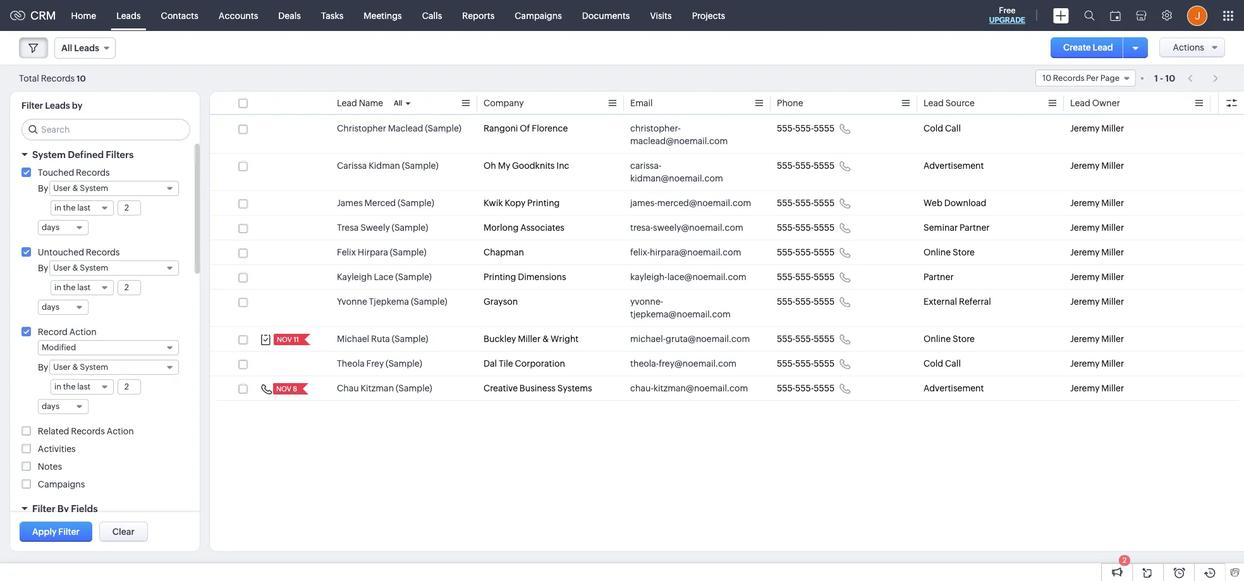 Task type: vqa. For each thing, say whether or not it's contained in the screenshot.


Task type: locate. For each thing, give the bounding box(es) containing it.
2 555-555-5555 from the top
[[777, 161, 835, 171]]

2 jeremy miller from the top
[[1071, 161, 1125, 171]]

10
[[1166, 73, 1176, 83], [1043, 73, 1052, 83], [77, 74, 86, 83]]

2 cold from the top
[[924, 359, 944, 369]]

christopher
[[337, 123, 386, 133]]

1 555-555-5555 from the top
[[777, 123, 835, 133]]

(sample) right maclead
[[425, 123, 462, 133]]

10 jeremy miller from the top
[[1071, 383, 1125, 393]]

2 horizontal spatial leads
[[116, 10, 141, 21]]

6 5555 from the top
[[814, 272, 835, 282]]

user down 'modified'
[[53, 362, 71, 372]]

2 vertical spatial last
[[77, 382, 91, 391]]

untouched records
[[38, 247, 120, 257]]

0 vertical spatial call
[[946, 123, 961, 133]]

7 5555 from the top
[[814, 297, 835, 307]]

in
[[54, 203, 61, 213], [54, 283, 61, 292], [54, 382, 61, 391]]

filter down filter by fields
[[58, 527, 80, 537]]

3 in the last field from the top
[[51, 379, 114, 395]]

8 555-555-5555 from the top
[[777, 334, 835, 344]]

2 vertical spatial in
[[54, 382, 61, 391]]

jeremy for tresa-sweely@noemail.com
[[1071, 223, 1100, 233]]

by down touched
[[38, 183, 48, 194]]

creative
[[484, 383, 518, 393]]

records for 10
[[1054, 73, 1085, 83]]

printing dimensions
[[484, 272, 566, 282]]

frey@noemail.com
[[659, 359, 737, 369]]

1 in the last field from the top
[[51, 200, 114, 216]]

& for user & system field related to touched records
[[72, 183, 78, 193]]

7 jeremy from the top
[[1071, 297, 1100, 307]]

1 vertical spatial online store
[[924, 334, 975, 344]]

days field for touched
[[38, 220, 89, 235]]

christopher-
[[631, 123, 681, 133]]

(sample) right ruta
[[392, 334, 428, 344]]

days up record
[[42, 302, 59, 312]]

in the last
[[54, 203, 91, 213], [54, 283, 91, 292], [54, 382, 91, 391]]

10 inside field
[[1043, 73, 1052, 83]]

1 vertical spatial advertisement
[[924, 383, 984, 393]]

kwik
[[484, 198, 503, 208]]

theola frey (sample) link
[[337, 357, 422, 370]]

row group
[[210, 116, 1245, 401]]

all inside all leads field
[[61, 43, 72, 53]]

0 vertical spatial user
[[53, 183, 71, 193]]

0 horizontal spatial 10
[[77, 74, 86, 83]]

calls
[[422, 10, 442, 21]]

1 vertical spatial in the last
[[54, 283, 91, 292]]

6 555-555-5555 from the top
[[777, 272, 835, 282]]

store
[[953, 247, 975, 257], [953, 334, 975, 344]]

the down 'modified'
[[63, 382, 76, 391]]

(sample)
[[425, 123, 462, 133], [402, 161, 439, 171], [398, 198, 434, 208], [392, 223, 428, 233], [390, 247, 427, 257], [395, 272, 432, 282], [411, 297, 448, 307], [392, 334, 428, 344], [386, 359, 422, 369], [396, 383, 432, 393]]

0 vertical spatial user & system field
[[49, 181, 179, 196]]

of
[[520, 123, 530, 133]]

cold call down lead source
[[924, 123, 961, 133]]

cold call for christopher- maclead@noemail.com
[[924, 123, 961, 133]]

0 horizontal spatial all
[[61, 43, 72, 53]]

8 jeremy from the top
[[1071, 334, 1100, 344]]

kidman@noemail.com
[[631, 173, 723, 183]]

(sample) for james merced (sample)
[[398, 198, 434, 208]]

1 store from the top
[[953, 247, 975, 257]]

555-555-5555 for carissa- kidman@noemail.com
[[777, 161, 835, 171]]

chau-kitzman@noemail.com link
[[631, 382, 748, 395]]

system
[[32, 149, 66, 160], [80, 183, 108, 193], [80, 263, 108, 273], [80, 362, 108, 372]]

leads
[[116, 10, 141, 21], [74, 43, 99, 53], [45, 101, 70, 111]]

days field
[[38, 220, 89, 235], [38, 300, 89, 315], [38, 399, 89, 414]]

user & system field for untouched records
[[49, 261, 179, 276]]

555-555-5555 for theola-frey@noemail.com
[[777, 359, 835, 369]]

& down touched records
[[72, 183, 78, 193]]

5555 for christopher- maclead@noemail.com
[[814, 123, 835, 133]]

partner up the external
[[924, 272, 954, 282]]

days up "related"
[[42, 402, 59, 411]]

jeremy for yvonne- tjepkema@noemail.com
[[1071, 297, 1100, 307]]

1 vertical spatial online
[[924, 334, 951, 344]]

projects link
[[682, 0, 736, 31]]

the down touched records
[[63, 203, 76, 213]]

10 records per page
[[1043, 73, 1120, 83]]

1 vertical spatial store
[[953, 334, 975, 344]]

rangoni
[[484, 123, 518, 133]]

james-merced@noemail.com link
[[631, 197, 752, 209]]

4 jeremy from the top
[[1071, 223, 1100, 233]]

kayleigh lace (sample)
[[337, 272, 432, 282]]

None text field
[[118, 201, 140, 215], [118, 281, 140, 295], [118, 380, 140, 394], [118, 201, 140, 215], [118, 281, 140, 295], [118, 380, 140, 394]]

filter up apply
[[32, 503, 55, 514]]

& for user & system field associated with untouched records
[[72, 263, 78, 273]]

1 horizontal spatial all
[[394, 99, 403, 107]]

2 cold call from the top
[[924, 359, 961, 369]]

1 jeremy miller from the top
[[1071, 123, 1125, 133]]

1 vertical spatial user
[[53, 263, 71, 273]]

user down untouched
[[53, 263, 71, 273]]

3 user & system from the top
[[53, 362, 108, 372]]

user down touched
[[53, 183, 71, 193]]

0 vertical spatial in
[[54, 203, 61, 213]]

cold down the external
[[924, 359, 944, 369]]

online for michael-gruta@noemail.com
[[924, 334, 951, 344]]

1 vertical spatial all
[[394, 99, 403, 107]]

in the last field for untouched
[[51, 280, 114, 295]]

search element
[[1077, 0, 1103, 31]]

reports
[[463, 10, 495, 21]]

1 vertical spatial leads
[[74, 43, 99, 53]]

records down defined at left
[[76, 168, 110, 178]]

1 cold call from the top
[[924, 123, 961, 133]]

jeremy
[[1071, 123, 1100, 133], [1071, 161, 1100, 171], [1071, 198, 1100, 208], [1071, 223, 1100, 233], [1071, 247, 1100, 257], [1071, 272, 1100, 282], [1071, 297, 1100, 307], [1071, 334, 1100, 344], [1071, 359, 1100, 369], [1071, 383, 1100, 393]]

record action
[[38, 327, 97, 337]]

0 vertical spatial store
[[953, 247, 975, 257]]

10 right -
[[1166, 73, 1176, 83]]

system down "modified" field
[[80, 362, 108, 372]]

2 vertical spatial the
[[63, 382, 76, 391]]

records for total
[[41, 73, 75, 83]]

10 jeremy from the top
[[1071, 383, 1100, 393]]

1 vertical spatial filter
[[32, 503, 55, 514]]

2 days from the top
[[42, 302, 59, 312]]

2 5555 from the top
[[814, 161, 835, 171]]

4 jeremy miller from the top
[[1071, 223, 1125, 233]]

jeremy miller for yvonne- tjepkema@noemail.com
[[1071, 297, 1125, 307]]

10 inside the total records 10
[[77, 74, 86, 83]]

online store
[[924, 247, 975, 257], [924, 334, 975, 344]]

0 vertical spatial leads
[[116, 10, 141, 21]]

nov 8
[[276, 385, 297, 393]]

0 horizontal spatial printing
[[484, 272, 516, 282]]

1 jeremy from the top
[[1071, 123, 1100, 133]]

8 jeremy miller from the top
[[1071, 334, 1125, 344]]

1 5555 from the top
[[814, 123, 835, 133]]

0 vertical spatial partner
[[960, 223, 990, 233]]

filter
[[22, 101, 43, 111], [32, 503, 55, 514], [58, 527, 80, 537]]

10 5555 from the top
[[814, 383, 835, 393]]

user for untouched
[[53, 263, 71, 273]]

nov left '8'
[[276, 385, 292, 393]]

all up christopher maclead (sample) link
[[394, 99, 403, 107]]

free upgrade
[[990, 6, 1026, 25]]

records left per
[[1054, 73, 1085, 83]]

theola-frey@noemail.com link
[[631, 357, 737, 370]]

leads inside field
[[74, 43, 99, 53]]

1 vertical spatial nov
[[276, 385, 292, 393]]

3 the from the top
[[63, 382, 76, 391]]

2 days field from the top
[[38, 300, 89, 315]]

jeremy miller for kayleigh-lace@noemail.com
[[1071, 272, 1125, 282]]

apply filter
[[32, 527, 80, 537]]

online
[[924, 247, 951, 257], [924, 334, 951, 344]]

printing up "associates"
[[528, 198, 560, 208]]

0 vertical spatial online store
[[924, 247, 975, 257]]

0 vertical spatial campaigns
[[515, 10, 562, 21]]

user & system down touched records
[[53, 183, 108, 193]]

notes
[[38, 462, 62, 472]]

lead name
[[337, 98, 383, 108]]

campaigns down notes
[[38, 479, 85, 490]]

campaigns right reports on the left of the page
[[515, 10, 562, 21]]

6 jeremy from the top
[[1071, 272, 1100, 282]]

2 user & system from the top
[[53, 263, 108, 273]]

external
[[924, 297, 958, 307]]

records
[[41, 73, 75, 83], [1054, 73, 1085, 83], [76, 168, 110, 178], [86, 247, 120, 257], [71, 426, 105, 436]]

(sample) up kayleigh lace (sample)
[[390, 247, 427, 257]]

0 vertical spatial days
[[42, 223, 59, 232]]

1 user & system field from the top
[[49, 181, 179, 196]]

1 cold from the top
[[924, 123, 944, 133]]

user
[[53, 183, 71, 193], [53, 263, 71, 273], [53, 362, 71, 372]]

systems
[[558, 383, 592, 393]]

leads for all leads
[[74, 43, 99, 53]]

0 horizontal spatial partner
[[924, 272, 954, 282]]

in the last field down the "untouched records"
[[51, 280, 114, 295]]

0 vertical spatial filter
[[22, 101, 43, 111]]

2 advertisement from the top
[[924, 383, 984, 393]]

1 last from the top
[[77, 203, 91, 213]]

0 vertical spatial all
[[61, 43, 72, 53]]

2 store from the top
[[953, 334, 975, 344]]

4 5555 from the top
[[814, 223, 835, 233]]

the for touched
[[63, 203, 76, 213]]

& left the "wright"
[[543, 334, 549, 344]]

3 jeremy miller from the top
[[1071, 198, 1125, 208]]

Search text field
[[22, 120, 190, 140]]

2 horizontal spatial 10
[[1166, 73, 1176, 83]]

5555 for yvonne- tjepkema@noemail.com
[[814, 297, 835, 307]]

5 jeremy miller from the top
[[1071, 247, 1125, 257]]

by down 'modified'
[[38, 362, 48, 373]]

2 vertical spatial filter
[[58, 527, 80, 537]]

& down the "untouched records"
[[72, 263, 78, 273]]

User & System field
[[49, 181, 179, 196], [49, 261, 179, 276], [49, 360, 179, 375]]

online down the seminar
[[924, 247, 951, 257]]

miller for tresa-sweely@noemail.com
[[1102, 223, 1125, 233]]

5 jeremy from the top
[[1071, 247, 1100, 257]]

lead down 10 records per page
[[1071, 98, 1091, 108]]

5555 for kayleigh-lace@noemail.com
[[814, 272, 835, 282]]

(sample) right the 'tjepkema'
[[411, 297, 448, 307]]

in the last field up related records action
[[51, 379, 114, 395]]

1 vertical spatial user & system field
[[49, 261, 179, 276]]

advertisement
[[924, 161, 984, 171], [924, 383, 984, 393]]

days field for untouched
[[38, 300, 89, 315]]

0 vertical spatial in the last field
[[51, 200, 114, 216]]

in the last down touched records
[[54, 203, 91, 213]]

search image
[[1085, 10, 1095, 21]]

days field up record action
[[38, 300, 89, 315]]

lead left name
[[337, 98, 357, 108]]

0 vertical spatial the
[[63, 203, 76, 213]]

in the last field
[[51, 200, 114, 216], [51, 280, 114, 295], [51, 379, 114, 395]]

2 online from the top
[[924, 334, 951, 344]]

all for all leads
[[61, 43, 72, 53]]

in for untouched
[[54, 283, 61, 292]]

leads right home link
[[116, 10, 141, 21]]

records inside 10 records per page field
[[1054, 73, 1085, 83]]

(sample) down james merced (sample) link
[[392, 223, 428, 233]]

jeremy for james-merced@noemail.com
[[1071, 198, 1100, 208]]

3 days field from the top
[[38, 399, 89, 414]]

navigation
[[1182, 69, 1226, 87]]

by for third user & system field from the top
[[38, 362, 48, 373]]

carissa-
[[631, 161, 662, 171]]

3 last from the top
[[77, 382, 91, 391]]

1 vertical spatial cold call
[[924, 359, 961, 369]]

5 5555 from the top
[[814, 247, 835, 257]]

0 vertical spatial printing
[[528, 198, 560, 208]]

5555 for james-merced@noemail.com
[[814, 198, 835, 208]]

michael-gruta@noemail.com link
[[631, 333, 750, 345]]

printing
[[528, 198, 560, 208], [484, 272, 516, 282]]

in down 'modified'
[[54, 382, 61, 391]]

printing up the grayson
[[484, 272, 516, 282]]

8 5555 from the top
[[814, 334, 835, 344]]

10 555-555-5555 from the top
[[777, 383, 835, 393]]

9 555-555-5555 from the top
[[777, 359, 835, 369]]

0 vertical spatial online
[[924, 247, 951, 257]]

create menu element
[[1046, 0, 1077, 31]]

felix-
[[631, 247, 650, 257]]

online store for gruta@noemail.com
[[924, 334, 975, 344]]

2 user from the top
[[53, 263, 71, 273]]

lead right create
[[1093, 42, 1114, 52]]

michael ruta (sample)
[[337, 334, 428, 344]]

records up filter leads by
[[41, 73, 75, 83]]

10 up by
[[77, 74, 86, 83]]

3 jeremy from the top
[[1071, 198, 1100, 208]]

system up touched
[[32, 149, 66, 160]]

1 user & system from the top
[[53, 183, 108, 193]]

online down the external
[[924, 334, 951, 344]]

1 in from the top
[[54, 203, 61, 213]]

0 vertical spatial cold
[[924, 123, 944, 133]]

online store for hirpara@noemail.com
[[924, 247, 975, 257]]

1 the from the top
[[63, 203, 76, 213]]

cold call for theola-frey@noemail.com
[[924, 359, 961, 369]]

1 horizontal spatial campaigns
[[515, 10, 562, 21]]

frey
[[367, 359, 384, 369]]

lead for lead owner
[[1071, 98, 1091, 108]]

user & system down 'modified'
[[53, 362, 108, 372]]

2 the from the top
[[63, 283, 76, 292]]

modified
[[42, 343, 76, 352]]

1 online from the top
[[924, 247, 951, 257]]

0 vertical spatial nov
[[277, 336, 292, 343]]

chau-
[[631, 383, 654, 393]]

5 555-555-5555 from the top
[[777, 247, 835, 257]]

& inside row group
[[543, 334, 549, 344]]

associates
[[521, 223, 565, 233]]

untouched
[[38, 247, 84, 257]]

upgrade
[[990, 16, 1026, 25]]

last down the "untouched records"
[[77, 283, 91, 292]]

filter inside dropdown button
[[32, 503, 55, 514]]

1 advertisement from the top
[[924, 161, 984, 171]]

0 horizontal spatial action
[[69, 327, 97, 337]]

6 jeremy miller from the top
[[1071, 272, 1125, 282]]

1 horizontal spatial leads
[[74, 43, 99, 53]]

1 vertical spatial printing
[[484, 272, 516, 282]]

theola-
[[631, 359, 659, 369]]

jeremy miller for christopher- maclead@noemail.com
[[1071, 123, 1125, 133]]

All Leads field
[[54, 37, 116, 59]]

4 555-555-5555 from the top
[[777, 223, 835, 233]]

nov for chau
[[276, 385, 292, 393]]

by left fields
[[57, 503, 69, 514]]

last down touched records
[[77, 203, 91, 213]]

1 vertical spatial last
[[77, 283, 91, 292]]

system for user & system field associated with untouched records
[[80, 263, 108, 273]]

in the last down 'modified'
[[54, 382, 91, 391]]

user & system field down the "untouched records"
[[49, 261, 179, 276]]

2 online store from the top
[[924, 334, 975, 344]]

in down untouched
[[54, 283, 61, 292]]

1 call from the top
[[946, 123, 961, 133]]

user & system field down "modified" field
[[49, 360, 179, 375]]

2 last from the top
[[77, 283, 91, 292]]

records for untouched
[[86, 247, 120, 257]]

1 vertical spatial call
[[946, 359, 961, 369]]

2 vertical spatial leads
[[45, 101, 70, 111]]

cold
[[924, 123, 944, 133], [924, 359, 944, 369]]

leads left by
[[45, 101, 70, 111]]

carissa kidman (sample)
[[337, 161, 439, 171]]

1 days field from the top
[[38, 220, 89, 235]]

filter down the total
[[22, 101, 43, 111]]

call down lead source
[[946, 123, 961, 133]]

days for untouched records
[[42, 302, 59, 312]]

advertisement for chau-kitzman@noemail.com
[[924, 383, 984, 393]]

call down external referral
[[946, 359, 961, 369]]

buckley
[[484, 334, 516, 344]]

lead left 'source'
[[924, 98, 944, 108]]

tresa
[[337, 223, 359, 233]]

store down external referral
[[953, 334, 975, 344]]

the down untouched
[[63, 283, 76, 292]]

1 user from the top
[[53, 183, 71, 193]]

last up related records action
[[77, 382, 91, 391]]

system inside dropdown button
[[32, 149, 66, 160]]

advertisement for carissa- kidman@noemail.com
[[924, 161, 984, 171]]

0 vertical spatial last
[[77, 203, 91, 213]]

2 vertical spatial days field
[[38, 399, 89, 414]]

3 555-555-5555 from the top
[[777, 198, 835, 208]]

ruta
[[371, 334, 390, 344]]

9 jeremy from the top
[[1071, 359, 1100, 369]]

7 555-555-5555 from the top
[[777, 297, 835, 307]]

1 in the last from the top
[[54, 203, 91, 213]]

hirpara
[[358, 247, 388, 257]]

apply
[[32, 527, 57, 537]]

1 days from the top
[[42, 223, 59, 232]]

jeremy for michael-gruta@noemail.com
[[1071, 334, 1100, 344]]

nov left 11
[[277, 336, 292, 343]]

days
[[42, 223, 59, 232], [42, 302, 59, 312], [42, 402, 59, 411]]

system down touched records
[[80, 183, 108, 193]]

in the last field down touched records
[[51, 200, 114, 216]]

user & system for untouched
[[53, 263, 108, 273]]

in the last field for touched
[[51, 200, 114, 216]]

1 horizontal spatial 10
[[1043, 73, 1052, 83]]

0 vertical spatial in the last
[[54, 203, 91, 213]]

9 5555 from the top
[[814, 359, 835, 369]]

kayleigh-lace@noemail.com
[[631, 272, 747, 282]]

chau
[[337, 383, 359, 393]]

home
[[71, 10, 96, 21]]

james-
[[631, 198, 658, 208]]

1 vertical spatial in
[[54, 283, 61, 292]]

10 left per
[[1043, 73, 1052, 83]]

2 user & system field from the top
[[49, 261, 179, 276]]

days up untouched
[[42, 223, 59, 232]]

meetings
[[364, 10, 402, 21]]

(sample) right frey
[[386, 359, 422, 369]]

felix-hirpara@noemail.com
[[631, 247, 742, 257]]

user & system field down filters
[[49, 181, 179, 196]]

(sample) for christopher maclead (sample)
[[425, 123, 462, 133]]

row group containing christopher maclead (sample)
[[210, 116, 1245, 401]]

kayleigh-
[[631, 272, 668, 282]]

0 vertical spatial advertisement
[[924, 161, 984, 171]]

0 vertical spatial days field
[[38, 220, 89, 235]]

3 days from the top
[[42, 402, 59, 411]]

(sample) right the merced
[[398, 198, 434, 208]]

(sample) right lace
[[395, 272, 432, 282]]

days field up untouched
[[38, 220, 89, 235]]

7 jeremy miller from the top
[[1071, 297, 1125, 307]]

(sample) right kitzman
[[396, 383, 432, 393]]

in the last down the "untouched records"
[[54, 283, 91, 292]]

miller for michael-gruta@noemail.com
[[1102, 334, 1125, 344]]

1 horizontal spatial partner
[[960, 223, 990, 233]]

9 jeremy miller from the top
[[1071, 359, 1125, 369]]

dimensions
[[518, 272, 566, 282]]

kidman
[[369, 161, 400, 171]]

system down the "untouched records"
[[80, 263, 108, 273]]

miller for james-merced@noemail.com
[[1102, 198, 1125, 208]]

0 horizontal spatial campaigns
[[38, 479, 85, 490]]

1 horizontal spatial printing
[[528, 198, 560, 208]]

jeremy miller for carissa- kidman@noemail.com
[[1071, 161, 1125, 171]]

2
[[1123, 557, 1127, 564]]

0 vertical spatial cold call
[[924, 123, 961, 133]]

create lead
[[1064, 42, 1114, 52]]

online store down seminar partner
[[924, 247, 975, 257]]

3 5555 from the top
[[814, 198, 835, 208]]

(sample) for chau kitzman (sample)
[[396, 383, 432, 393]]

records right untouched
[[86, 247, 120, 257]]

all up the total records 10
[[61, 43, 72, 53]]

5555 for theola-frey@noemail.com
[[814, 359, 835, 369]]

filter for filter leads by
[[22, 101, 43, 111]]

michael
[[337, 334, 369, 344]]

555-555-5555 for kayleigh-lace@noemail.com
[[777, 272, 835, 282]]

all leads
[[61, 43, 99, 53]]

by down untouched
[[38, 263, 48, 273]]

action
[[69, 327, 97, 337], [107, 426, 134, 436]]

by for user & system field related to touched records
[[38, 183, 48, 194]]

2 jeremy from the top
[[1071, 161, 1100, 171]]

call for theola-frey@noemail.com
[[946, 359, 961, 369]]

1 vertical spatial days field
[[38, 300, 89, 315]]

2 vertical spatial user & system field
[[49, 360, 179, 375]]

1 vertical spatial action
[[107, 426, 134, 436]]

miller for yvonne- tjepkema@noemail.com
[[1102, 297, 1125, 307]]

(sample) for tresa sweely (sample)
[[392, 223, 428, 233]]

2 in the last field from the top
[[51, 280, 114, 295]]

yvonne tjepkema (sample)
[[337, 297, 448, 307]]

1 vertical spatial user & system
[[53, 263, 108, 273]]

felix hirpara (sample) link
[[337, 246, 427, 259]]

user & system down the "untouched records"
[[53, 263, 108, 273]]

system defined filters button
[[10, 144, 200, 166]]

2 in from the top
[[54, 283, 61, 292]]

2 vertical spatial user & system
[[53, 362, 108, 372]]

0 horizontal spatial leads
[[45, 101, 70, 111]]

cold down lead source
[[924, 123, 944, 133]]

1 online store from the top
[[924, 247, 975, 257]]

(sample) for michael ruta (sample)
[[392, 334, 428, 344]]

partner down 'download' at the top of the page
[[960, 223, 990, 233]]

cold call down the external
[[924, 359, 961, 369]]

2 in the last from the top
[[54, 283, 91, 292]]

days field up "related"
[[38, 399, 89, 414]]

0 vertical spatial user & system
[[53, 183, 108, 193]]

activities
[[38, 444, 76, 454]]

records right "related"
[[71, 426, 105, 436]]

leads down home link
[[74, 43, 99, 53]]

store down seminar partner
[[953, 247, 975, 257]]

2 vertical spatial in the last field
[[51, 379, 114, 395]]

store for felix-hirpara@noemail.com
[[953, 247, 975, 257]]

total
[[19, 73, 39, 83]]

online store down external referral
[[924, 334, 975, 344]]

2 vertical spatial user
[[53, 362, 71, 372]]

&
[[72, 183, 78, 193], [72, 263, 78, 273], [543, 334, 549, 344], [72, 362, 78, 372]]

2 vertical spatial days
[[42, 402, 59, 411]]

2 vertical spatial in the last
[[54, 382, 91, 391]]

1 vertical spatial in the last field
[[51, 280, 114, 295]]

filter for filter by fields
[[32, 503, 55, 514]]

actions
[[1173, 42, 1205, 52]]

(sample) right "kidman"
[[402, 161, 439, 171]]

1 vertical spatial days
[[42, 302, 59, 312]]

1 vertical spatial cold
[[924, 359, 944, 369]]

1 vertical spatial the
[[63, 283, 76, 292]]

visits
[[650, 10, 672, 21]]

& down 'modified'
[[72, 362, 78, 372]]

2 call from the top
[[946, 359, 961, 369]]

in down touched
[[54, 203, 61, 213]]



Task type: describe. For each thing, give the bounding box(es) containing it.
lead for lead name
[[337, 98, 357, 108]]

jeremy for chau-kitzman@noemail.com
[[1071, 383, 1100, 393]]

miller for kayleigh-lace@noemail.com
[[1102, 272, 1125, 282]]

yvonne
[[337, 297, 367, 307]]

1 - 10
[[1155, 73, 1176, 83]]

jeremy for christopher- maclead@noemail.com
[[1071, 123, 1100, 133]]

dal tile corporation
[[484, 359, 565, 369]]

wright
[[551, 334, 579, 344]]

records for touched
[[76, 168, 110, 178]]

lead source
[[924, 98, 975, 108]]

user & system field for touched records
[[49, 181, 179, 196]]

tasks
[[321, 10, 344, 21]]

create menu image
[[1054, 8, 1070, 23]]

theola-frey@noemail.com
[[631, 359, 737, 369]]

system defined filters
[[32, 149, 134, 160]]

miller for chau-kitzman@noemail.com
[[1102, 383, 1125, 393]]

seminar partner
[[924, 223, 990, 233]]

filter by fields button
[[10, 498, 200, 520]]

yvonne- tjepkema@noemail.com link
[[631, 295, 752, 321]]

cold for christopher- maclead@noemail.com
[[924, 123, 944, 133]]

records for related
[[71, 426, 105, 436]]

miller for felix-hirpara@noemail.com
[[1102, 247, 1125, 257]]

system for third user & system field from the top
[[80, 362, 108, 372]]

0 vertical spatial action
[[69, 327, 97, 337]]

james
[[337, 198, 363, 208]]

miller for carissa- kidman@noemail.com
[[1102, 161, 1125, 171]]

& for third user & system field from the top
[[72, 362, 78, 372]]

jeremy miller for tresa-sweely@noemail.com
[[1071, 223, 1125, 233]]

florence
[[532, 123, 568, 133]]

christopher maclead (sample) link
[[337, 122, 462, 135]]

external referral
[[924, 297, 992, 307]]

kitzman@noemail.com
[[654, 383, 748, 393]]

5555 for michael-gruta@noemail.com
[[814, 334, 835, 344]]

morlong
[[484, 223, 519, 233]]

campaigns inside campaigns link
[[515, 10, 562, 21]]

3 user from the top
[[53, 362, 71, 372]]

related records action
[[38, 426, 134, 436]]

555-555-5555 for chau-kitzman@noemail.com
[[777, 383, 835, 393]]

jeremy miller for michael-gruta@noemail.com
[[1071, 334, 1125, 344]]

miller for theola-frey@noemail.com
[[1102, 359, 1125, 369]]

home link
[[61, 0, 106, 31]]

3 in from the top
[[54, 382, 61, 391]]

leads for filter leads by
[[45, 101, 70, 111]]

free
[[999, 6, 1016, 15]]

8
[[293, 385, 297, 393]]

documents
[[582, 10, 630, 21]]

merced
[[365, 198, 396, 208]]

kayleigh
[[337, 272, 372, 282]]

5555 for chau-kitzman@noemail.com
[[814, 383, 835, 393]]

nov for michael
[[277, 336, 292, 343]]

create lead button
[[1051, 37, 1126, 58]]

1 horizontal spatial action
[[107, 426, 134, 436]]

leads link
[[106, 0, 151, 31]]

10 for total records 10
[[77, 74, 86, 83]]

555-555-5555 for michael-gruta@noemail.com
[[777, 334, 835, 344]]

lead for lead source
[[924, 98, 944, 108]]

hirpara@noemail.com
[[650, 247, 742, 257]]

3 in the last from the top
[[54, 382, 91, 391]]

(sample) for theola frey (sample)
[[386, 359, 422, 369]]

kopy
[[505, 198, 526, 208]]

sweely@noemail.com
[[653, 223, 744, 233]]

gruta@noemail.com
[[666, 334, 750, 344]]

yvonne- tjepkema@noemail.com
[[631, 297, 731, 319]]

company
[[484, 98, 524, 108]]

555-555-5555 for james-merced@noemail.com
[[777, 198, 835, 208]]

11
[[294, 336, 299, 343]]

jeremy miller for theola-frey@noemail.com
[[1071, 359, 1125, 369]]

1 vertical spatial campaigns
[[38, 479, 85, 490]]

the for untouched
[[63, 283, 76, 292]]

filter inside button
[[58, 527, 80, 537]]

miller for christopher- maclead@noemail.com
[[1102, 123, 1125, 133]]

crm
[[30, 9, 56, 22]]

last for untouched
[[77, 283, 91, 292]]

grayson
[[484, 297, 518, 307]]

related
[[38, 426, 69, 436]]

by
[[72, 101, 83, 111]]

-
[[1161, 73, 1164, 83]]

3 user & system field from the top
[[49, 360, 179, 375]]

days for touched records
[[42, 223, 59, 232]]

(sample) for carissa kidman (sample)
[[402, 161, 439, 171]]

5555 for tresa-sweely@noemail.com
[[814, 223, 835, 233]]

(sample) for kayleigh lace (sample)
[[395, 272, 432, 282]]

projects
[[692, 10, 726, 21]]

clear
[[112, 527, 135, 537]]

10 Records Per Page field
[[1036, 70, 1137, 87]]

Modified field
[[38, 340, 179, 355]]

oh
[[484, 161, 496, 171]]

jeremy for theola-frey@noemail.com
[[1071, 359, 1100, 369]]

felix hirpara (sample)
[[337, 247, 427, 257]]

maclead@noemail.com
[[631, 136, 728, 146]]

system for user & system field related to touched records
[[80, 183, 108, 193]]

in the last for untouched
[[54, 283, 91, 292]]

carissa
[[337, 161, 367, 171]]

jeremy miller for felix-hirpara@noemail.com
[[1071, 247, 1125, 257]]

filters
[[106, 149, 134, 160]]

create
[[1064, 42, 1092, 52]]

store for michael-gruta@noemail.com
[[953, 334, 975, 344]]

total records 10
[[19, 73, 86, 83]]

lead owner
[[1071, 98, 1121, 108]]

chau-kitzman@noemail.com
[[631, 383, 748, 393]]

michael ruta (sample) link
[[337, 333, 428, 345]]

profile image
[[1188, 5, 1208, 26]]

rangoni of florence
[[484, 123, 568, 133]]

crm link
[[10, 9, 56, 22]]

tjepkema@noemail.com
[[631, 309, 731, 319]]

nov 11 link
[[274, 334, 300, 345]]

kayleigh-lace@noemail.com link
[[631, 271, 747, 283]]

carissa kidman (sample) link
[[337, 159, 439, 172]]

last for touched
[[77, 203, 91, 213]]

chau kitzman (sample)
[[337, 383, 432, 393]]

10 for 1 - 10
[[1166, 73, 1176, 83]]

jeremy miller for chau-kitzman@noemail.com
[[1071, 383, 1125, 393]]

carissa- kidman@noemail.com link
[[631, 159, 752, 185]]

all for all
[[394, 99, 403, 107]]

touched records
[[38, 168, 110, 178]]

accounts
[[219, 10, 258, 21]]

by inside dropdown button
[[57, 503, 69, 514]]

deals
[[278, 10, 301, 21]]

lace@noemail.com
[[668, 272, 747, 282]]

jeremy miller for james-merced@noemail.com
[[1071, 198, 1125, 208]]

felix-hirpara@noemail.com link
[[631, 246, 742, 259]]

profile element
[[1180, 0, 1216, 31]]

in for touched
[[54, 203, 61, 213]]

seminar
[[924, 223, 958, 233]]

goodknits
[[512, 161, 555, 171]]

sweely
[[361, 223, 390, 233]]

christopher- maclead@noemail.com link
[[631, 122, 752, 147]]

source
[[946, 98, 975, 108]]

nov 8 link
[[273, 383, 298, 395]]

5555 for carissa- kidman@noemail.com
[[814, 161, 835, 171]]

documents link
[[572, 0, 640, 31]]

jeremy for carissa- kidman@noemail.com
[[1071, 161, 1100, 171]]

james-merced@noemail.com
[[631, 198, 752, 208]]

555-555-5555 for christopher- maclead@noemail.com
[[777, 123, 835, 133]]

fields
[[71, 503, 98, 514]]

user for touched
[[53, 183, 71, 193]]

1 vertical spatial partner
[[924, 272, 954, 282]]

cold for theola-frey@noemail.com
[[924, 359, 944, 369]]

user & system for touched
[[53, 183, 108, 193]]

(sample) for felix hirpara (sample)
[[390, 247, 427, 257]]

jeremy for kayleigh-lace@noemail.com
[[1071, 272, 1100, 282]]

by for user & system field associated with untouched records
[[38, 263, 48, 273]]

555-555-5555 for tresa-sweely@noemail.com
[[777, 223, 835, 233]]

calls link
[[412, 0, 452, 31]]

carissa- kidman@noemail.com
[[631, 161, 723, 183]]

(sample) for yvonne tjepkema (sample)
[[411, 297, 448, 307]]

in the last for touched
[[54, 203, 91, 213]]

theola
[[337, 359, 365, 369]]

tjepkema
[[369, 297, 409, 307]]

lead inside "button"
[[1093, 42, 1114, 52]]

inc
[[557, 161, 570, 171]]

online for felix-hirpara@noemail.com
[[924, 247, 951, 257]]

campaigns link
[[505, 0, 572, 31]]

calendar image
[[1111, 10, 1121, 21]]

visits link
[[640, 0, 682, 31]]

page
[[1101, 73, 1120, 83]]

jeremy for felix-hirpara@noemail.com
[[1071, 247, 1100, 257]]



